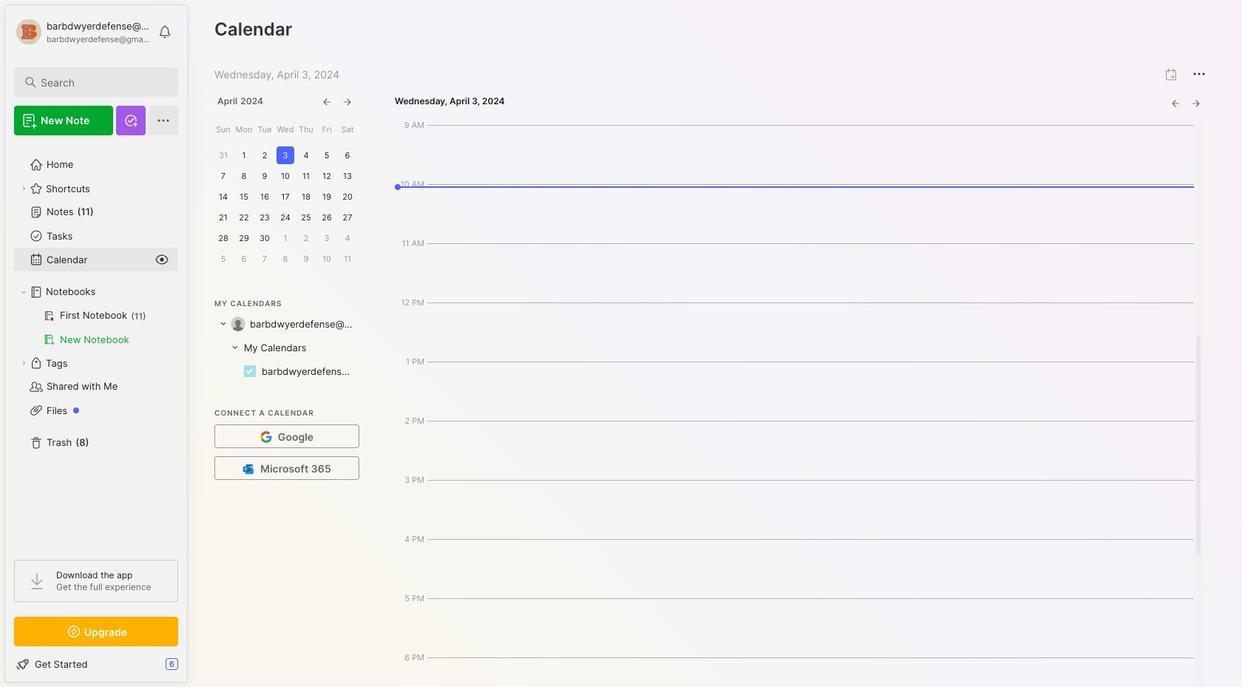 Task type: describe. For each thing, give the bounding box(es) containing it.
2 row from the top
[[215, 336, 357, 359]]

arrow image for first row
[[219, 319, 228, 328]]

expand tags image
[[19, 359, 28, 368]]

3 row from the top
[[215, 359, 357, 383]]

Account field
[[14, 17, 151, 47]]

main element
[[0, 0, 192, 687]]

more actions image
[[1191, 65, 1209, 83]]

arrow image for 2nd row from the top
[[231, 343, 240, 352]]



Task type: locate. For each thing, give the bounding box(es) containing it.
Search text field
[[41, 75, 165, 89]]

none search field inside main element
[[41, 73, 165, 91]]

More actions field
[[1185, 59, 1215, 89]]

Help and Learning task checklist field
[[5, 652, 187, 676]]

0 vertical spatial arrow image
[[219, 319, 228, 328]]

row group
[[215, 336, 357, 383]]

2 vertical spatial cell
[[262, 364, 357, 379]]

grid
[[215, 312, 357, 383]]

cell
[[250, 316, 357, 331], [240, 340, 307, 355], [262, 364, 357, 379]]

0 horizontal spatial arrow image
[[219, 319, 228, 328]]

arrow image
[[219, 319, 228, 328], [231, 343, 240, 352]]

tree inside main element
[[5, 144, 187, 547]]

1 vertical spatial arrow image
[[231, 343, 240, 352]]

group inside main element
[[14, 304, 178, 351]]

0 vertical spatial cell
[[250, 316, 357, 331]]

1 horizontal spatial arrow image
[[231, 343, 240, 352]]

group
[[14, 304, 178, 351]]

1 row from the top
[[215, 312, 357, 336]]

tree
[[5, 144, 187, 547]]

None search field
[[41, 73, 165, 91]]

click to collapse image
[[187, 660, 198, 678]]

Select3344 checkbox
[[244, 365, 256, 377]]

expand notebooks image
[[19, 288, 28, 297]]

row
[[215, 312, 357, 336], [215, 336, 357, 359], [215, 359, 357, 383]]

1 vertical spatial cell
[[240, 340, 307, 355]]



Task type: vqa. For each thing, say whether or not it's contained in the screenshot.
Main element at the left of page
yes



